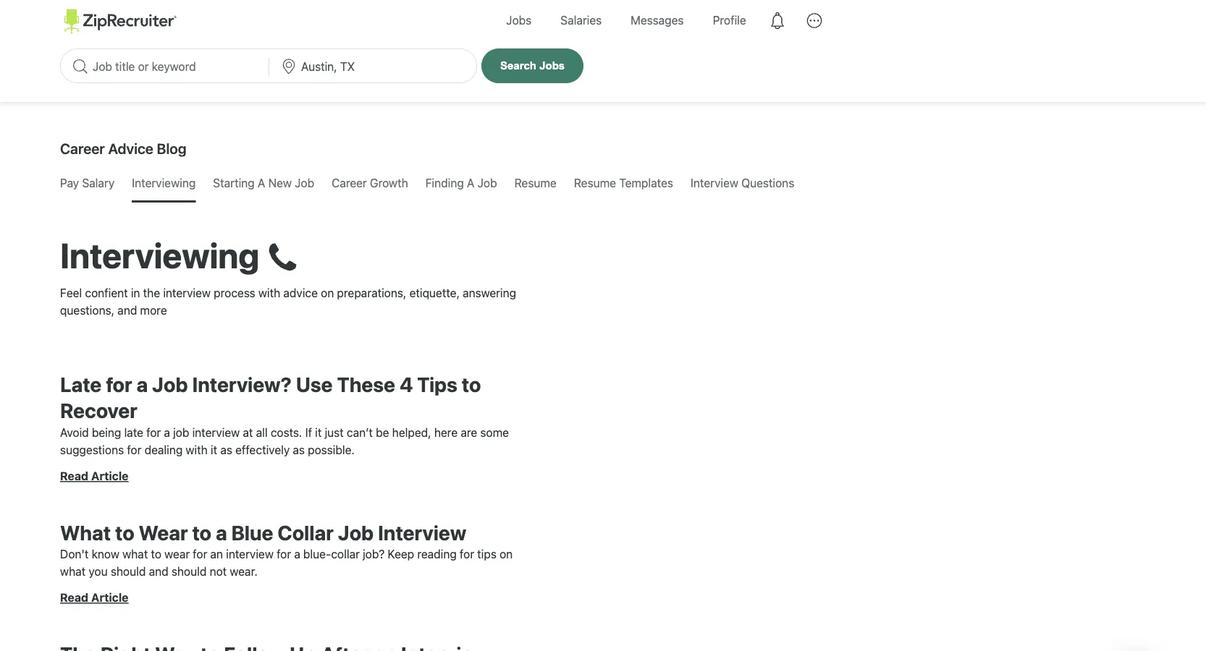 Task type: describe. For each thing, give the bounding box(es) containing it.
a left blue-
[[294, 548, 300, 562]]

2 should from the left
[[172, 565, 207, 579]]

job inside finding a job link
[[478, 176, 497, 190]]

know
[[92, 548, 119, 562]]

some
[[481, 426, 509, 440]]

job inside what to wear to a blue collar job interview don't know what to wear for an interview for a blue-collar job? keep reading for tips on what you should and should not wear.
[[338, 521, 374, 545]]

just
[[325, 426, 344, 440]]

avoid
[[60, 426, 89, 440]]

pay
[[60, 176, 79, 190]]

interview?
[[192, 373, 292, 397]]

tips
[[478, 548, 497, 562]]

4
[[400, 373, 413, 397]]

Search job title or keyword search field
[[61, 49, 268, 82]]

read for know
[[60, 592, 88, 605]]

use
[[296, 373, 333, 397]]

1 horizontal spatial it
[[315, 426, 322, 440]]

all
[[256, 426, 268, 440]]

messages
[[631, 13, 684, 27]]

suggestions
[[60, 444, 124, 457]]

interview questions
[[691, 176, 795, 190]]

article for recover
[[91, 470, 129, 483]]

for right "late"
[[146, 426, 161, 440]]

1 vertical spatial what
[[60, 565, 86, 579]]

advice
[[108, 140, 154, 157]]

job?
[[363, 548, 385, 562]]

and inside what to wear to a blue collar job interview don't know what to wear for an interview for a blue-collar job? keep reading for tips on what you should and should not wear.
[[149, 565, 168, 579]]

career growth link
[[332, 166, 408, 201]]

2 as from the left
[[293, 444, 305, 457]]

interviewing link
[[132, 166, 196, 201]]

you
[[89, 565, 108, 579]]

for up recover
[[106, 373, 132, 397]]

finding a job link
[[426, 166, 497, 201]]

for left an
[[193, 548, 207, 562]]

being
[[92, 426, 121, 440]]

advice
[[284, 286, 318, 300]]

with inside feel confient in the interview process with advice on preparations, etiquette, answering questions, and more
[[259, 286, 281, 300]]

interview inside interview questions link
[[691, 176, 739, 190]]

pay salary link
[[60, 166, 115, 201]]

what
[[60, 521, 111, 545]]

jobs link
[[496, 0, 543, 41]]

late
[[124, 426, 143, 440]]

0 horizontal spatial it
[[211, 444, 217, 457]]

resume templates
[[574, 176, 674, 190]]

interview inside feel confient in the interview process with advice on preparations, etiquette, answering questions, and more
[[163, 286, 211, 300]]

ziprecruiter image
[[64, 9, 177, 34]]

collar
[[278, 521, 334, 545]]

on inside feel confient in the interview process with advice on preparations, etiquette, answering questions, and more
[[321, 286, 334, 300]]

late
[[60, 373, 102, 397]]

tips
[[418, 373, 458, 397]]

career advice blog link
[[60, 131, 187, 166]]

a for starting
[[258, 176, 265, 190]]

pay salary
[[60, 176, 115, 190]]

for left the tips
[[460, 548, 474, 562]]

questions,
[[60, 304, 115, 318]]

helped,
[[392, 426, 431, 440]]

to inside 'late for a job interview? use these 4 tips to recover avoid being late for a job interview at all costs. if it just can't be helped, here are some suggestions for dealing with it as effectively as possible.'
[[462, 373, 481, 397]]

resume for resume templates
[[574, 176, 616, 190]]

on inside what to wear to a blue collar job interview don't know what to wear for an interview for a blue-collar job? keep reading for tips on what you should and should not wear.
[[500, 548, 513, 562]]

more
[[140, 304, 167, 318]]

job inside the starting a new job link
[[295, 176, 314, 190]]

career growth
[[332, 176, 408, 190]]

1 horizontal spatial what
[[122, 548, 148, 562]]

salaries link
[[550, 0, 613, 41]]

search jobs button
[[482, 48, 584, 83]]

wear.
[[230, 565, 258, 579]]

interviewing
[[132, 176, 196, 190]]

be
[[376, 426, 389, 440]]

effectively
[[235, 444, 290, 457]]

not
[[210, 565, 227, 579]]

questions
[[742, 176, 795, 190]]

career advice blog
[[60, 140, 187, 157]]

recover
[[60, 399, 137, 423]]

profile link
[[702, 0, 757, 41]]

late for a job interview? use these 4 tips to recover avoid being late for a job interview at all costs. if it just can't be helped, here are some suggestions for dealing with it as effectively as possible.
[[60, 373, 509, 457]]

notifications image
[[761, 4, 794, 37]]

starting
[[213, 176, 255, 190]]

feel
[[60, 286, 82, 300]]

search
[[501, 60, 537, 72]]

read article for recover
[[60, 470, 129, 483]]

jobs inside button
[[540, 60, 565, 72]]

Location search field
[[269, 49, 477, 82]]

a up "late"
[[137, 373, 148, 397]]

career for career advice blog
[[60, 140, 105, 157]]

collar
[[331, 548, 360, 562]]

confient
[[85, 286, 128, 300]]

what to wear to a blue collar job interview don't know what to wear for an interview for a blue-collar job? keep reading for tips on what you should and should not wear.
[[60, 521, 513, 579]]



Task type: vqa. For each thing, say whether or not it's contained in the screenshot.
bottommost Save Job For Later image
no



Task type: locate. For each thing, give the bounding box(es) containing it.
for
[[106, 373, 132, 397], [146, 426, 161, 440], [127, 444, 142, 457], [193, 548, 207, 562], [277, 548, 291, 562], [460, 548, 474, 562]]

article for know
[[91, 592, 129, 605]]

0 horizontal spatial resume
[[515, 176, 557, 190]]

0 horizontal spatial on
[[321, 286, 334, 300]]

interview
[[163, 286, 211, 300], [192, 426, 240, 440], [226, 548, 274, 562]]

profile
[[713, 13, 747, 27]]

with down job
[[186, 444, 208, 457]]

read article down you
[[60, 592, 129, 605]]

0 vertical spatial on
[[321, 286, 334, 300]]

resume link
[[515, 166, 557, 201]]

0 vertical spatial with
[[259, 286, 281, 300]]

0 horizontal spatial what
[[60, 565, 86, 579]]

here
[[434, 426, 458, 440]]

2 vertical spatial interview
[[226, 548, 274, 562]]

0 horizontal spatial and
[[118, 304, 137, 318]]

1 read article from the top
[[60, 470, 129, 483]]

starting a new job link
[[213, 166, 314, 201]]

article down suggestions
[[91, 470, 129, 483]]

interview left questions
[[691, 176, 739, 190]]

read
[[60, 470, 88, 483], [60, 592, 88, 605]]

0 horizontal spatial a
[[258, 176, 265, 190]]

1 should from the left
[[111, 565, 146, 579]]

should down the wear
[[172, 565, 207, 579]]

interview up reading
[[378, 521, 467, 545]]

0 vertical spatial interview
[[163, 286, 211, 300]]

finding a job
[[426, 176, 497, 190]]

to up know
[[115, 521, 134, 545]]

costs.
[[271, 426, 302, 440]]

templates
[[620, 176, 674, 190]]

finding
[[426, 176, 464, 190]]

jobs right search
[[540, 60, 565, 72]]

read down suggestions
[[60, 470, 88, 483]]

0 horizontal spatial career
[[60, 140, 105, 157]]

answering
[[463, 286, 516, 300]]

a left new
[[258, 176, 265, 190]]

what right know
[[122, 548, 148, 562]]

read down don't
[[60, 592, 88, 605]]

career left growth
[[332, 176, 367, 190]]

2 resume from the left
[[574, 176, 616, 190]]

1 vertical spatial career
[[332, 176, 367, 190]]

interview inside 'late for a job interview? use these 4 tips to recover avoid being late for a job interview at all costs. if it just can't be helped, here are some suggestions for dealing with it as effectively as possible.'
[[192, 426, 240, 440]]

menu image
[[798, 4, 831, 37]]

career up the pay salary link
[[60, 140, 105, 157]]

a
[[258, 176, 265, 190], [467, 176, 475, 190]]

2 article from the top
[[91, 592, 129, 605]]

wear
[[139, 521, 188, 545]]

blue
[[231, 521, 273, 545]]

can't
[[347, 426, 373, 440]]

1 horizontal spatial with
[[259, 286, 281, 300]]

1 vertical spatial read article
[[60, 592, 129, 605]]

salary
[[82, 176, 115, 190]]

0 vertical spatial what
[[122, 548, 148, 562]]

1 vertical spatial it
[[211, 444, 217, 457]]

a up an
[[216, 521, 227, 545]]

for down collar
[[277, 548, 291, 562]]

it right if
[[315, 426, 322, 440]]

0 vertical spatial jobs
[[506, 13, 532, 27]]

if
[[305, 426, 312, 440]]

etiquette,
[[410, 286, 460, 300]]

1 horizontal spatial career
[[332, 176, 367, 190]]

are
[[461, 426, 477, 440]]

jobs
[[506, 13, 532, 27], [540, 60, 565, 72]]

job up collar
[[338, 521, 374, 545]]

preparations,
[[337, 286, 407, 300]]

resume
[[515, 176, 557, 190], [574, 176, 616, 190]]

interview up wear.
[[226, 548, 274, 562]]

0 vertical spatial read
[[60, 470, 88, 483]]

it
[[315, 426, 322, 440], [211, 444, 217, 457]]

read article for know
[[60, 592, 129, 605]]

with left advice on the left of the page
[[259, 286, 281, 300]]

1 vertical spatial read
[[60, 592, 88, 605]]

1 as from the left
[[220, 444, 232, 457]]

blue-
[[303, 548, 331, 562]]

search jobs
[[501, 60, 565, 72]]

read article down suggestions
[[60, 470, 129, 483]]

1 vertical spatial interview
[[378, 521, 467, 545]]

as down costs.
[[293, 444, 305, 457]]

new
[[268, 176, 292, 190]]

1 horizontal spatial a
[[467, 176, 475, 190]]

1 vertical spatial interview
[[192, 426, 240, 440]]

interview inside what to wear to a blue collar job interview don't know what to wear for an interview for a blue-collar job? keep reading for tips on what you should and should not wear.
[[378, 521, 467, 545]]

career inside career advice blog 'link'
[[60, 140, 105, 157]]

starting a new job
[[213, 176, 314, 190]]

as
[[220, 444, 232, 457], [293, 444, 305, 457]]

and
[[118, 304, 137, 318], [149, 565, 168, 579]]

1 horizontal spatial and
[[149, 565, 168, 579]]

article down you
[[91, 592, 129, 605]]

possible.
[[308, 444, 355, 457]]

1 resume from the left
[[515, 176, 557, 190]]

1 horizontal spatial interview
[[691, 176, 739, 190]]

on right the tips
[[500, 548, 513, 562]]

read for recover
[[60, 470, 88, 483]]

2 read article from the top
[[60, 592, 129, 605]]

these
[[337, 373, 396, 397]]

0 vertical spatial and
[[118, 304, 137, 318]]

wear
[[165, 548, 190, 562]]

1 article from the top
[[91, 470, 129, 483]]

1 vertical spatial with
[[186, 444, 208, 457]]

what down don't
[[60, 565, 86, 579]]

interview questions link
[[691, 166, 795, 201]]

0 horizontal spatial jobs
[[506, 13, 532, 27]]

with
[[259, 286, 281, 300], [186, 444, 208, 457]]

the
[[143, 286, 160, 300]]

interview left the at
[[192, 426, 240, 440]]

on
[[321, 286, 334, 300], [500, 548, 513, 562]]

0 vertical spatial it
[[315, 426, 322, 440]]

1 horizontal spatial as
[[293, 444, 305, 457]]

to up an
[[192, 521, 212, 545]]

0 horizontal spatial as
[[220, 444, 232, 457]]

dealing
[[145, 444, 183, 457]]

1 horizontal spatial should
[[172, 565, 207, 579]]

interview inside what to wear to a blue collar job interview don't know what to wear for an interview for a blue-collar job? keep reading for tips on what you should and should not wear.
[[226, 548, 274, 562]]

job
[[173, 426, 189, 440]]

a right finding
[[467, 176, 475, 190]]

job inside 'late for a job interview? use these 4 tips to recover avoid being late for a job interview at all costs. if it just can't be helped, here are some suggestions for dealing with it as effectively as possible.'
[[152, 373, 188, 397]]

1 horizontal spatial on
[[500, 548, 513, 562]]

should down know
[[111, 565, 146, 579]]

feel confient in the interview process with advice on preparations, etiquette, answering questions, and more
[[60, 286, 516, 318]]

job right new
[[295, 176, 314, 190]]

career
[[60, 140, 105, 157], [332, 176, 367, 190]]

process
[[214, 286, 256, 300]]

and down the in
[[118, 304, 137, 318]]

2 a from the left
[[467, 176, 475, 190]]

career inside career growth 'link'
[[332, 176, 367, 190]]

interview right the
[[163, 286, 211, 300]]

and down the wear
[[149, 565, 168, 579]]

0 horizontal spatial should
[[111, 565, 146, 579]]

for down "late"
[[127, 444, 142, 457]]

resume for resume
[[515, 176, 557, 190]]

1 vertical spatial on
[[500, 548, 513, 562]]

a for finding
[[467, 176, 475, 190]]

0 horizontal spatial with
[[186, 444, 208, 457]]

2 read from the top
[[60, 592, 88, 605]]

1 a from the left
[[258, 176, 265, 190]]

1 vertical spatial article
[[91, 592, 129, 605]]

it left effectively
[[211, 444, 217, 457]]

0 vertical spatial read article
[[60, 470, 129, 483]]

to
[[462, 373, 481, 397], [115, 521, 134, 545], [192, 521, 212, 545], [151, 548, 162, 562]]

article
[[91, 470, 129, 483], [91, 592, 129, 605]]

jobs inside main element
[[506, 13, 532, 27]]

with inside 'late for a job interview? use these 4 tips to recover avoid being late for a job interview at all costs. if it just can't be helped, here are some suggestions for dealing with it as effectively as possible.'
[[186, 444, 208, 457]]

0 vertical spatial article
[[91, 470, 129, 483]]

to left the wear
[[151, 548, 162, 562]]

messages link
[[620, 0, 695, 41]]

read article
[[60, 470, 129, 483], [60, 592, 129, 605]]

0 vertical spatial career
[[60, 140, 105, 157]]

1 read from the top
[[60, 470, 88, 483]]

1 horizontal spatial resume
[[574, 176, 616, 190]]

blog
[[157, 140, 187, 157]]

to right the tips
[[462, 373, 481, 397]]

job right finding
[[478, 176, 497, 190]]

1 vertical spatial and
[[149, 565, 168, 579]]

don't
[[60, 548, 89, 562]]

0 vertical spatial interview
[[691, 176, 739, 190]]

a
[[137, 373, 148, 397], [164, 426, 170, 440], [216, 521, 227, 545], [294, 548, 300, 562]]

main element
[[60, 0, 1147, 41]]

0 horizontal spatial interview
[[378, 521, 467, 545]]

a left job
[[164, 426, 170, 440]]

in
[[131, 286, 140, 300]]

what
[[122, 548, 148, 562], [60, 565, 86, 579]]

career for career growth
[[332, 176, 367, 190]]

on right advice on the left of the page
[[321, 286, 334, 300]]

as left effectively
[[220, 444, 232, 457]]

reading
[[417, 548, 457, 562]]

at
[[243, 426, 253, 440]]

job up job
[[152, 373, 188, 397]]

and inside feel confient in the interview process with advice on preparations, etiquette, answering questions, and more
[[118, 304, 137, 318]]

salaries
[[561, 13, 602, 27]]

jobs up search
[[506, 13, 532, 27]]

1 vertical spatial jobs
[[540, 60, 565, 72]]

1 horizontal spatial jobs
[[540, 60, 565, 72]]

keep
[[388, 548, 414, 562]]

an
[[210, 548, 223, 562]]

resume templates link
[[574, 166, 674, 201]]

growth
[[370, 176, 408, 190]]



